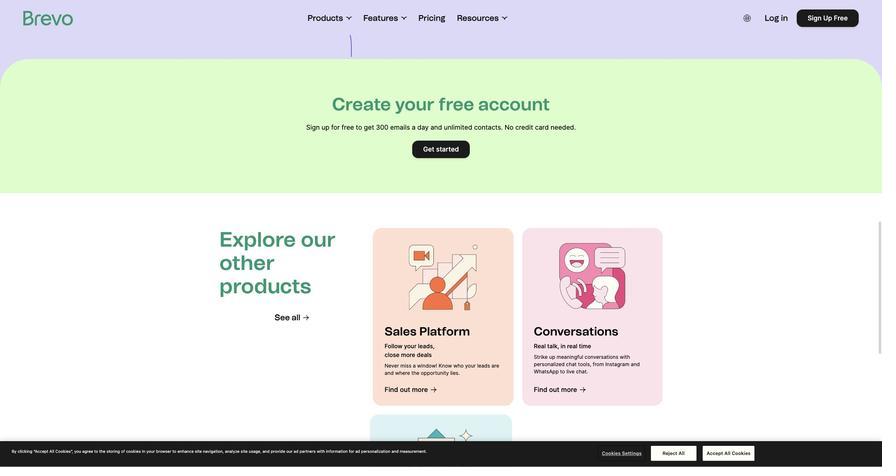 Task type: describe. For each thing, give the bounding box(es) containing it.
reject all
[[663, 451, 685, 457]]

are
[[492, 363, 500, 369]]

sign up free
[[808, 14, 848, 22]]

300
[[376, 124, 389, 131]]

never
[[385, 363, 399, 369]]

cookies
[[126, 450, 141, 454]]

live
[[567, 369, 575, 375]]

get started button
[[413, 141, 470, 158]]

strike
[[534, 354, 548, 360]]

and right day
[[431, 124, 442, 131]]

explore
[[220, 228, 296, 252]]

real
[[534, 343, 546, 350]]

never miss a window! know who your leads are and where the opportunity lies.
[[385, 363, 500, 376]]

no
[[505, 124, 514, 131]]

chat.
[[576, 369, 588, 375]]

cookies settings
[[602, 451, 642, 457]]

and left measurement.
[[392, 450, 399, 454]]

whatsapp
[[534, 369, 559, 375]]

lies.
[[451, 370, 460, 376]]

accept all cookies
[[707, 451, 751, 457]]

create
[[332, 94, 391, 115]]

your left browser
[[147, 450, 155, 454]]

find for sales platform
[[385, 386, 398, 394]]

talk,
[[548, 343, 560, 350]]

accept
[[707, 451, 724, 457]]

more inside follow your leads, close more deals
[[401, 352, 416, 359]]

log in
[[765, 13, 789, 23]]

1 vertical spatial free
[[342, 124, 354, 131]]

0 horizontal spatial all
[[50, 450, 54, 454]]

button image
[[744, 15, 751, 22]]

free
[[834, 14, 848, 22]]

1 site from the left
[[195, 450, 202, 454]]

pricing
[[419, 13, 446, 23]]

and inside never miss a window! know who your leads are and where the opportunity lies.
[[385, 370, 394, 376]]

sign for sign up for free to get 300 emails a day and unlimited contacts. no credit card needed.
[[306, 124, 320, 131]]

unlimited
[[444, 124, 473, 131]]

up for sign
[[322, 124, 330, 131]]

leads,
[[418, 343, 435, 350]]

sign for sign up free
[[808, 14, 822, 22]]

your inside follow your leads, close more deals
[[404, 343, 417, 350]]

who
[[454, 363, 464, 369]]

brevo image
[[23, 11, 73, 26]]

get started
[[423, 146, 459, 153]]

clicking
[[18, 450, 32, 454]]

up
[[824, 14, 833, 22]]

reject
[[663, 451, 678, 457]]

navigation,
[[203, 450, 224, 454]]

credit
[[516, 124, 534, 131]]

browser
[[156, 450, 171, 454]]

accept all cookies button
[[703, 447, 755, 462]]

1 vertical spatial in
[[561, 343, 566, 350]]

find for conversations
[[534, 386, 548, 394]]

our inside the explore our other products
[[301, 228, 336, 252]]

personalized
[[534, 361, 565, 368]]

by clicking "accept all cookies", you agree to the storing of cookies in your browser to enhance site navigation, analyze site usage, and provide our ad partners with information for ad personalization and measurement.
[[12, 450, 427, 454]]

your inside never miss a window! know who your leads are and where the opportunity lies.
[[465, 363, 476, 369]]

personalization
[[361, 450, 391, 454]]

to right agree
[[94, 450, 98, 454]]

enhance
[[178, 450, 194, 454]]

up for strike
[[550, 354, 556, 360]]

opportunity
[[421, 370, 449, 376]]

storing
[[107, 450, 120, 454]]

see
[[275, 313, 290, 323]]

real
[[568, 343, 578, 350]]

1 vertical spatial the
[[99, 450, 105, 454]]

platform
[[420, 325, 470, 339]]

information
[[326, 450, 348, 454]]

1 ad from the left
[[294, 450, 299, 454]]

see all
[[275, 313, 301, 323]]

products
[[220, 274, 311, 299]]

where
[[395, 370, 410, 376]]

2 cookies from the left
[[732, 451, 751, 457]]

read
[[406, 11, 421, 19]]

you
[[74, 450, 81, 454]]

card
[[535, 124, 549, 131]]

resources link
[[457, 13, 508, 23]]

by
[[12, 450, 17, 454]]

account
[[479, 94, 550, 115]]

time
[[579, 343, 592, 350]]

sales platform
[[385, 325, 470, 339]]

and right usage, at the bottom left
[[263, 450, 270, 454]]

2 site from the left
[[241, 450, 248, 454]]

partners
[[300, 450, 316, 454]]

deals
[[417, 352, 432, 359]]

all
[[292, 313, 301, 323]]

to right browser
[[173, 450, 176, 454]]

tools,
[[579, 361, 592, 368]]

get
[[364, 124, 374, 131]]

sign up for free to get 300 emails a day and unlimited contacts. no credit card needed.
[[306, 124, 576, 131]]

get
[[423, 146, 435, 153]]

strike up meaningful conversations with personalized chat tools, from instagram and whatsapp to live chat.
[[534, 354, 640, 375]]

a inside never miss a window! know who your leads are and where the opportunity lies.
[[413, 363, 416, 369]]



Task type: vqa. For each thing, say whether or not it's contained in the screenshot.
Trusted Shops Reactivates 21% of Unengaged Contacts Thanks to Marketing Automation Trusted
no



Task type: locate. For each thing, give the bounding box(es) containing it.
1 horizontal spatial out
[[549, 386, 560, 394]]

0 vertical spatial a
[[412, 124, 416, 131]]

2 horizontal spatial all
[[725, 451, 731, 457]]

2 out from the left
[[549, 386, 560, 394]]

in
[[781, 13, 789, 23], [561, 343, 566, 350], [142, 450, 145, 454]]

chat
[[566, 361, 577, 368]]

close
[[385, 352, 400, 359]]

1 out from the left
[[400, 386, 410, 394]]

features
[[364, 13, 398, 23]]

1 horizontal spatial our
[[301, 228, 336, 252]]

all for accept all cookies
[[725, 451, 731, 457]]

follow your leads, close more deals
[[385, 343, 435, 359]]

window!
[[417, 363, 437, 369]]

more up miss
[[401, 352, 416, 359]]

2 find out more from the left
[[534, 386, 578, 394]]

instagram
[[606, 361, 630, 368]]

0 horizontal spatial cookies
[[602, 451, 621, 457]]

the
[[412, 370, 420, 376], [99, 450, 105, 454]]

up
[[322, 124, 330, 131], [550, 354, 556, 360]]

from
[[593, 361, 604, 368]]

site right enhance
[[195, 450, 202, 454]]

0 vertical spatial the
[[412, 370, 420, 376]]

1 find out more from the left
[[385, 386, 428, 394]]

up inside strike up meaningful conversations with personalized chat tools, from instagram and whatsapp to live chat.
[[550, 354, 556, 360]]

usage,
[[249, 450, 262, 454]]

to inside strike up meaningful conversations with personalized chat tools, from instagram and whatsapp to live chat.
[[561, 369, 565, 375]]

real talk, in real time
[[534, 343, 592, 350]]

miss
[[401, 363, 412, 369]]

free up unlimited
[[439, 94, 474, 115]]

0 horizontal spatial find out more
[[385, 386, 428, 394]]

0 vertical spatial sign
[[808, 14, 822, 22]]

all right "accept
[[50, 450, 54, 454]]

needed.
[[551, 124, 576, 131]]

find out more down where
[[385, 386, 428, 394]]

with inside strike up meaningful conversations with personalized chat tools, from instagram and whatsapp to live chat.
[[620, 354, 631, 360]]

know
[[439, 363, 452, 369]]

more down opportunity
[[412, 386, 428, 394]]

0 horizontal spatial the
[[99, 450, 105, 454]]

"accept
[[33, 450, 48, 454]]

with up instagram
[[620, 354, 631, 360]]

emails
[[390, 124, 410, 131]]

free
[[439, 94, 474, 115], [342, 124, 354, 131]]

home hero image image for sales platform
[[407, 240, 480, 313]]

1 vertical spatial up
[[550, 354, 556, 360]]

in left real
[[561, 343, 566, 350]]

your right who
[[465, 363, 476, 369]]

0 horizontal spatial for
[[331, 124, 340, 131]]

agree
[[82, 450, 93, 454]]

see all link
[[275, 313, 309, 323]]

find out more down whatsapp
[[534, 386, 578, 394]]

reject all button
[[651, 447, 697, 462]]

day
[[418, 124, 429, 131]]

1 vertical spatial our
[[286, 450, 293, 454]]

sign inside button
[[808, 14, 822, 22]]

find out more for sales platform
[[385, 386, 428, 394]]

1 vertical spatial a
[[413, 363, 416, 369]]

the right where
[[412, 370, 420, 376]]

1 horizontal spatial sign
[[808, 14, 822, 22]]

0 horizontal spatial sign
[[306, 124, 320, 131]]

1 cookies from the left
[[602, 451, 621, 457]]

read button
[[395, 7, 432, 24]]

resources
[[457, 13, 499, 23]]

2 find from the left
[[534, 386, 548, 394]]

conversations
[[534, 325, 619, 339]]

all inside button
[[725, 451, 731, 457]]

the left storing
[[99, 450, 105, 454]]

0 vertical spatial our
[[301, 228, 336, 252]]

1 horizontal spatial find out more
[[534, 386, 578, 394]]

your
[[395, 94, 435, 115], [404, 343, 417, 350], [465, 363, 476, 369], [147, 450, 155, 454]]

a
[[412, 124, 416, 131], [413, 363, 416, 369]]

site left usage, at the bottom left
[[241, 450, 248, 454]]

0 horizontal spatial up
[[322, 124, 330, 131]]

out down where
[[400, 386, 410, 394]]

1 vertical spatial for
[[349, 450, 354, 454]]

out for conversations
[[549, 386, 560, 394]]

0 vertical spatial free
[[439, 94, 474, 115]]

a right miss
[[413, 363, 416, 369]]

cookies
[[602, 451, 621, 457], [732, 451, 751, 457]]

and inside strike up meaningful conversations with personalized chat tools, from instagram and whatsapp to live chat.
[[631, 361, 640, 368]]

all
[[50, 450, 54, 454], [679, 451, 685, 457], [725, 451, 731, 457]]

ad left "personalization"
[[356, 450, 360, 454]]

free left get
[[342, 124, 354, 131]]

2 vertical spatial in
[[142, 450, 145, 454]]

find down where
[[385, 386, 398, 394]]

cookies settings button
[[599, 447, 645, 461]]

0 horizontal spatial find
[[385, 386, 398, 394]]

products link
[[308, 13, 352, 23]]

0 horizontal spatial ad
[[294, 450, 299, 454]]

log
[[765, 13, 780, 23]]

home hero image image
[[407, 240, 480, 313], [556, 240, 629, 313], [405, 427, 478, 468]]

follow
[[385, 343, 403, 350]]

1 horizontal spatial site
[[241, 450, 248, 454]]

for
[[331, 124, 340, 131], [349, 450, 354, 454]]

1 find from the left
[[385, 386, 398, 394]]

sign up free button
[[797, 9, 859, 27]]

out for sales platform
[[400, 386, 410, 394]]

out down whatsapp
[[549, 386, 560, 394]]

0 vertical spatial with
[[620, 354, 631, 360]]

1 horizontal spatial up
[[550, 354, 556, 360]]

cookies right accept
[[732, 451, 751, 457]]

products
[[308, 13, 343, 23]]

and down never
[[385, 370, 394, 376]]

pricing link
[[419, 13, 446, 23]]

meaningful
[[557, 354, 584, 360]]

1 horizontal spatial ad
[[356, 450, 360, 454]]

to
[[356, 124, 362, 131], [561, 369, 565, 375], [94, 450, 98, 454], [173, 450, 176, 454]]

0 horizontal spatial our
[[286, 450, 293, 454]]

find out more for conversations
[[534, 386, 578, 394]]

in right cookies
[[142, 450, 145, 454]]

1 horizontal spatial cookies
[[732, 451, 751, 457]]

out
[[400, 386, 410, 394], [549, 386, 560, 394]]

the inside never miss a window! know who your leads are and where the opportunity lies.
[[412, 370, 420, 376]]

and
[[431, 124, 442, 131], [631, 361, 640, 368], [385, 370, 394, 376], [263, 450, 270, 454], [392, 450, 399, 454]]

of
[[121, 450, 125, 454]]

site
[[195, 450, 202, 454], [241, 450, 248, 454]]

your left the leads,
[[404, 343, 417, 350]]

sales
[[385, 325, 417, 339]]

cookies left the settings
[[602, 451, 621, 457]]

provide
[[271, 450, 285, 454]]

started
[[436, 146, 459, 153]]

1 horizontal spatial with
[[620, 354, 631, 360]]

to left get
[[356, 124, 362, 131]]

ad left partners
[[294, 450, 299, 454]]

contacts.
[[474, 124, 503, 131]]

and right instagram
[[631, 361, 640, 368]]

more for sales platform
[[412, 386, 428, 394]]

find down whatsapp
[[534, 386, 548, 394]]

0 vertical spatial in
[[781, 13, 789, 23]]

in right the log
[[781, 13, 789, 23]]

cookies",
[[55, 450, 73, 454]]

0 vertical spatial for
[[331, 124, 340, 131]]

other
[[220, 251, 275, 275]]

all right accept
[[725, 451, 731, 457]]

create your free account
[[332, 94, 550, 115]]

1 horizontal spatial free
[[439, 94, 474, 115]]

0 horizontal spatial in
[[142, 450, 145, 454]]

0 vertical spatial up
[[322, 124, 330, 131]]

0 horizontal spatial out
[[400, 386, 410, 394]]

1 vertical spatial sign
[[306, 124, 320, 131]]

more down live
[[562, 386, 578, 394]]

0 horizontal spatial site
[[195, 450, 202, 454]]

settings
[[622, 451, 642, 457]]

explore our other products
[[220, 228, 336, 299]]

1 horizontal spatial the
[[412, 370, 420, 376]]

conversations
[[585, 354, 619, 360]]

1 horizontal spatial in
[[561, 343, 566, 350]]

for right information
[[349, 450, 354, 454]]

more for conversations
[[562, 386, 578, 394]]

analyze
[[225, 450, 240, 454]]

all for reject all
[[679, 451, 685, 457]]

with right partners
[[317, 450, 325, 454]]

find
[[385, 386, 398, 394], [534, 386, 548, 394]]

find out more
[[385, 386, 428, 394], [534, 386, 578, 394]]

to left live
[[561, 369, 565, 375]]

your up day
[[395, 94, 435, 115]]

features link
[[364, 13, 407, 23]]

1 vertical spatial with
[[317, 450, 325, 454]]

home hero image image for conversations
[[556, 240, 629, 313]]

2 ad from the left
[[356, 450, 360, 454]]

1 horizontal spatial find
[[534, 386, 548, 394]]

all inside 'button'
[[679, 451, 685, 457]]

for left get
[[331, 124, 340, 131]]

0 horizontal spatial with
[[317, 450, 325, 454]]

0 horizontal spatial free
[[342, 124, 354, 131]]

2 horizontal spatial in
[[781, 13, 789, 23]]

log in link
[[765, 13, 789, 23]]

all right reject
[[679, 451, 685, 457]]

1 horizontal spatial all
[[679, 451, 685, 457]]

1 horizontal spatial for
[[349, 450, 354, 454]]

a left day
[[412, 124, 416, 131]]



